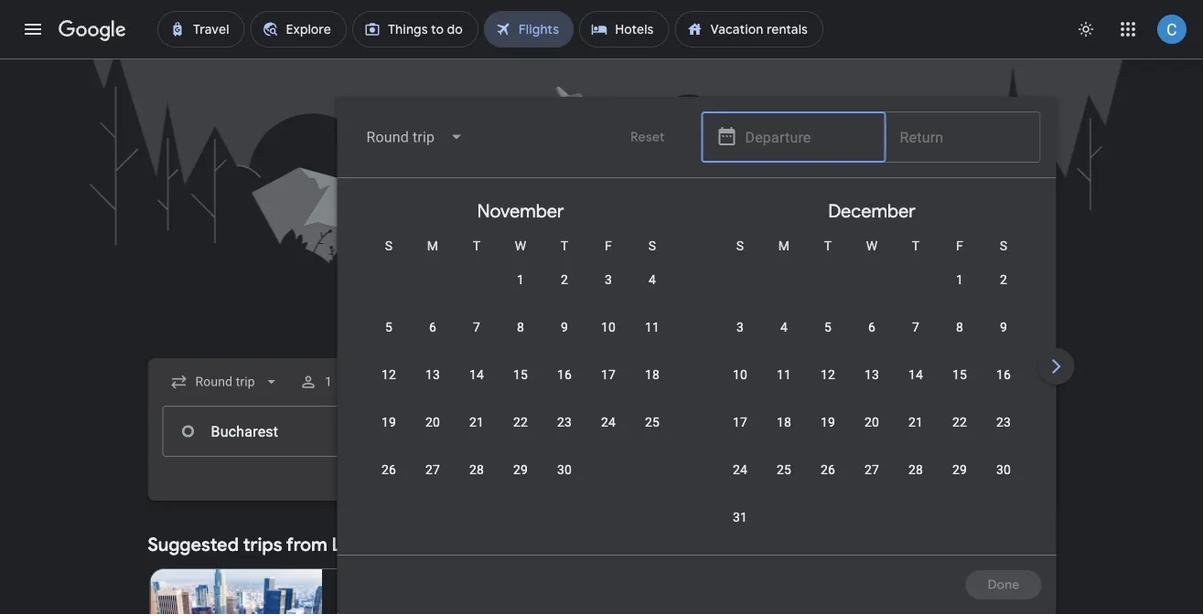 Task type: locate. For each thing, give the bounding box(es) containing it.
25 button right sun, dec 24 element
[[762, 461, 806, 505]]

29 inside november row group
[[513, 463, 528, 478]]

0 horizontal spatial 21
[[469, 415, 484, 430]]

1 horizontal spatial 11
[[776, 367, 791, 383]]

1 inside november row group
[[517, 272, 524, 287]]

10 inside november row group
[[601, 320, 615, 335]]

30 button
[[542, 461, 586, 505], [981, 461, 1025, 505]]

1 23 from the left
[[557, 415, 572, 430]]

mon, dec 25 element
[[776, 461, 791, 480]]

1 2 from the left
[[560, 272, 568, 287]]

1 1 button from the left
[[498, 271, 542, 315]]

21 inside december row group
[[908, 415, 923, 430]]

row
[[498, 255, 674, 315], [938, 255, 1025, 315], [366, 310, 674, 362], [718, 310, 1025, 362], [366, 358, 674, 410], [718, 358, 1025, 410], [366, 405, 674, 458], [718, 405, 1025, 458], [366, 453, 586, 505], [718, 453, 1025, 505]]

25 for sat, nov 25 element
[[645, 415, 659, 430]]

2 7 from the left
[[912, 320, 919, 335]]

0 vertical spatial 17 button
[[586, 366, 630, 410]]

1 horizontal spatial 8 button
[[938, 318, 981, 362]]

20 button
[[410, 414, 454, 458], [850, 414, 894, 458]]

19 for tue, dec 19 element
[[820, 415, 835, 430]]

1 horizontal spatial m
[[778, 238, 789, 253]]

25
[[645, 415, 659, 430], [776, 463, 791, 478]]

2 f from the left
[[956, 238, 963, 253]]

tue, dec 5 element
[[824, 318, 831, 337]]

1 horizontal spatial 23
[[996, 415, 1011, 430]]

27 for wed, dec 27 element
[[864, 463, 879, 478]]

1 horizontal spatial 12
[[820, 367, 835, 383]]

24 for the fri, nov 24 element
[[601, 415, 615, 430]]

28 inside november row group
[[469, 463, 484, 478]]

8
[[517, 320, 524, 335], [956, 320, 963, 335]]

23
[[557, 415, 572, 430], [996, 415, 1011, 430]]

25 right the fri, nov 24 element
[[645, 415, 659, 430]]

8 button inside december row group
[[938, 318, 981, 362]]

1 horizontal spatial 19
[[820, 415, 835, 430]]

16 button
[[542, 366, 586, 410], [981, 366, 1025, 410]]

tue, dec 19 element
[[820, 414, 835, 432]]

change appearance image
[[1064, 7, 1108, 51]]

t
[[472, 238, 480, 253], [560, 238, 568, 253], [824, 238, 832, 253], [912, 238, 919, 253]]

0 horizontal spatial 8
[[517, 320, 524, 335]]

14 button up 'thu, dec 21' element
[[894, 366, 938, 410]]

1 horizontal spatial 17 button
[[718, 414, 762, 458]]

2 button
[[542, 271, 586, 315], [981, 271, 1025, 315]]

7 inside november row group
[[473, 320, 480, 335]]

1 horizontal spatial 30
[[996, 463, 1011, 478]]

6 right tue, dec 5 element
[[868, 320, 875, 335]]

1 horizontal spatial 27
[[864, 463, 879, 478]]

21 button
[[454, 414, 498, 458], [894, 414, 938, 458]]

29 button right the thu, dec 28 element
[[938, 461, 981, 505]]

2 w from the left
[[866, 238, 877, 253]]

10 button up sun, dec 17 element
[[718, 366, 762, 410]]

1 26 from the left
[[381, 463, 396, 478]]

21 for 'thu, dec 21' element
[[908, 415, 923, 430]]

12 inside december row group
[[820, 367, 835, 383]]

14 button
[[454, 366, 498, 410], [894, 366, 938, 410]]

1 w from the left
[[514, 238, 526, 253]]

f inside november row group
[[604, 238, 612, 253]]

5 for tue, dec 5 element
[[824, 320, 831, 335]]

24 button
[[586, 414, 630, 458], [718, 461, 762, 505]]

wed, dec 20 element
[[864, 414, 879, 432]]

0 horizontal spatial 24
[[601, 415, 615, 430]]

sat, dec 9 element
[[1000, 318, 1007, 337]]

m up mon, dec 4 element
[[778, 238, 789, 253]]

tue, nov 21 element
[[469, 414, 484, 432]]

2 left the fri, nov 3 element
[[560, 272, 568, 287]]

30 right wed, nov 29 element
[[557, 463, 572, 478]]

4 for mon, dec 4 element
[[780, 320, 787, 335]]

0 horizontal spatial 6 button
[[410, 318, 454, 362]]

4 s from the left
[[1000, 238, 1007, 253]]

16 right "fri, dec 15" element
[[996, 367, 1011, 383]]

0 vertical spatial 24
[[601, 415, 615, 430]]

19 button up 'sun, nov 26' element
[[366, 414, 410, 458]]

1 horizontal spatial 5
[[824, 320, 831, 335]]

1 for december
[[956, 272, 963, 287]]

1 29 from the left
[[513, 463, 528, 478]]

31 button
[[718, 509, 762, 553]]

23 button
[[542, 414, 586, 458], [981, 414, 1025, 458]]

9 button up thu, nov 16 element
[[542, 318, 586, 362]]

10
[[601, 320, 615, 335], [732, 367, 747, 383]]

14 right mon, nov 13 element
[[469, 367, 484, 383]]

3 inside december row group
[[736, 320, 744, 335]]

2 16 button from the left
[[981, 366, 1025, 410]]

23 inside december row group
[[996, 415, 1011, 430]]

6 inside november row group
[[429, 320, 436, 335]]

12 for sun, nov 12 "element"
[[381, 367, 396, 383]]

11 button
[[630, 318, 674, 362], [762, 366, 806, 410]]

8 inside november row group
[[517, 320, 524, 335]]

27 for mon, nov 27 element
[[425, 463, 440, 478]]

0 vertical spatial 18
[[645, 367, 659, 383]]

december row group
[[696, 186, 1047, 553]]

23 for thu, nov 23 element in the bottom of the page
[[557, 415, 572, 430]]

10 button inside november row group
[[586, 318, 630, 362]]

wed, nov 8 element
[[517, 318, 524, 337]]

21 right the mon, nov 20 element
[[469, 415, 484, 430]]

22 for fri, dec 22 element
[[952, 415, 967, 430]]

25 inside december row group
[[776, 463, 791, 478]]

1 horizontal spatial 21
[[908, 415, 923, 430]]

9 for thu, nov 9 element
[[560, 320, 568, 335]]

28 inside december row group
[[908, 463, 923, 478]]

17 button
[[586, 366, 630, 410], [718, 414, 762, 458]]

row containing 19
[[366, 405, 674, 458]]

16 for thu, nov 16 element
[[557, 367, 572, 383]]

0 horizontal spatial 12 button
[[366, 366, 410, 410]]

21 button up the thu, dec 28 element
[[894, 414, 938, 458]]

w down december
[[866, 238, 877, 253]]

19 button
[[366, 414, 410, 458], [806, 414, 850, 458]]

1 15 from the left
[[513, 367, 528, 383]]

20
[[425, 415, 440, 430], [864, 415, 879, 430]]

thu, nov 23 element
[[557, 414, 572, 432]]

1 horizontal spatial 26 button
[[806, 461, 850, 505]]

1 button up fri, dec 8 element
[[938, 271, 981, 315]]

7
[[473, 320, 480, 335], [912, 320, 919, 335]]

1 vertical spatial 25
[[776, 463, 791, 478]]

row up wed, dec 27 element
[[718, 405, 1025, 458]]

28 left wed, nov 29 element
[[469, 463, 484, 478]]

22 button inside november row group
[[498, 414, 542, 458]]

2 27 from the left
[[864, 463, 879, 478]]

0 horizontal spatial 22 button
[[498, 414, 542, 458]]

0 vertical spatial 11
[[645, 320, 659, 335]]

28 button left wed, nov 29 element
[[454, 461, 498, 505]]

22 inside november row group
[[513, 415, 528, 430]]

23 for sat, dec 23 element
[[996, 415, 1011, 430]]

3 s from the left
[[736, 238, 744, 253]]

30 inside november row group
[[557, 463, 572, 478]]

1 left sun, nov 12 "element"
[[325, 375, 332, 390]]

trips
[[243, 534, 282, 557]]

8 button
[[498, 318, 542, 362], [938, 318, 981, 362]]

0 horizontal spatial 30
[[557, 463, 572, 478]]

m up mon, nov 6 'element'
[[427, 238, 438, 253]]

1 21 button from the left
[[454, 414, 498, 458]]

f for november
[[604, 238, 612, 253]]

16 inside december row group
[[996, 367, 1011, 383]]

26 inside november row group
[[381, 463, 396, 478]]

17 inside december row group
[[732, 415, 747, 430]]

12 inside november row group
[[381, 367, 396, 383]]

5 inside november row group
[[385, 320, 392, 335]]

13 for mon, nov 13 element
[[425, 367, 440, 383]]

22 right 'tue, nov 21' "element" on the bottom of page
[[513, 415, 528, 430]]

mon, nov 20 element
[[425, 414, 440, 432]]

24 left mon, dec 25 element
[[732, 463, 747, 478]]

10 inside december row group
[[732, 367, 747, 383]]

11 for mon, dec 11 'element'
[[776, 367, 791, 383]]

1 30 button from the left
[[542, 461, 586, 505]]

2 button up sat, dec 9 element
[[981, 271, 1025, 315]]

14 button up 'tue, nov 21' "element" on the bottom of page
[[454, 366, 498, 410]]

row up wed, dec 13 element
[[718, 310, 1025, 362]]

1 button for december
[[938, 271, 981, 315]]

19 inside november row group
[[381, 415, 396, 430]]

row containing 5
[[366, 310, 674, 362]]

13 left thu, dec 14 element
[[864, 367, 879, 383]]

20 for wed, dec 20 element
[[864, 415, 879, 430]]

1 horizontal spatial 23 button
[[981, 414, 1025, 458]]

4 button
[[630, 271, 674, 315], [762, 318, 806, 362]]

1 9 from the left
[[560, 320, 568, 335]]

2 button for december
[[981, 271, 1025, 315]]

1 horizontal spatial 18 button
[[762, 414, 806, 458]]

28
[[469, 463, 484, 478], [908, 463, 923, 478]]

8 for fri, dec 8 element
[[956, 320, 963, 335]]

0 horizontal spatial 29 button
[[498, 461, 542, 505]]

1 horizontal spatial 27 button
[[850, 461, 894, 505]]

2 20 from the left
[[864, 415, 879, 430]]

9 inside december row group
[[1000, 320, 1007, 335]]

1 19 from the left
[[381, 415, 396, 430]]

1 f from the left
[[604, 238, 612, 253]]

grid inside the flight search field
[[345, 186, 1203, 566]]

0 horizontal spatial 2
[[560, 272, 568, 287]]

0 horizontal spatial 7 button
[[454, 318, 498, 362]]

20 button up mon, nov 27 element
[[410, 414, 454, 458]]

1 horizontal spatial 4
[[780, 320, 787, 335]]

0 vertical spatial 17
[[601, 367, 615, 383]]

2 1 button from the left
[[938, 271, 981, 315]]

1 m from the left
[[427, 238, 438, 253]]

11 inside december row group
[[776, 367, 791, 383]]

2 6 button from the left
[[850, 318, 894, 362]]

27
[[425, 463, 440, 478], [864, 463, 879, 478]]

17
[[601, 367, 615, 383], [732, 415, 747, 430]]

grid
[[345, 186, 1203, 566]]

None text field
[[162, 406, 420, 458]]

1 7 from the left
[[473, 320, 480, 335]]

sat, dec 16 element
[[996, 366, 1011, 384]]

1 horizontal spatial 1
[[517, 272, 524, 287]]

30 for sat, dec 30 element on the bottom of page
[[996, 463, 1011, 478]]

s up sun, nov 5 element
[[385, 238, 392, 253]]

1 2 button from the left
[[542, 271, 586, 315]]

19 left the mon, nov 20 element
[[381, 415, 396, 430]]

1 horizontal spatial 8
[[956, 320, 963, 335]]

25 right sun, dec 24 element
[[776, 463, 791, 478]]

8 inside december row group
[[956, 320, 963, 335]]

29 button
[[498, 461, 542, 505], [938, 461, 981, 505]]

0 horizontal spatial 9 button
[[542, 318, 586, 362]]

21 button up tue, nov 28 element
[[454, 414, 498, 458]]

9
[[560, 320, 568, 335], [1000, 320, 1007, 335]]

3 for the fri, nov 3 element
[[604, 272, 612, 287]]

m for november
[[427, 238, 438, 253]]

12 button
[[366, 366, 410, 410], [806, 366, 850, 410]]

w inside november row group
[[514, 238, 526, 253]]

9 button
[[542, 318, 586, 362], [981, 318, 1025, 362]]

2 29 from the left
[[952, 463, 967, 478]]

30 right fri, dec 29 element
[[996, 463, 1011, 478]]

15 button
[[498, 366, 542, 410], [938, 366, 981, 410]]

2 19 from the left
[[820, 415, 835, 430]]

f up fri, dec 1 element
[[956, 238, 963, 253]]

22 button
[[498, 414, 542, 458], [938, 414, 981, 458]]

23 right fri, dec 22 element
[[996, 415, 1011, 430]]

2 14 from the left
[[908, 367, 923, 383]]

2 30 from the left
[[996, 463, 1011, 478]]

1 vertical spatial 10 button
[[718, 366, 762, 410]]

1 8 from the left
[[517, 320, 524, 335]]

29 left thu, nov 30 "element" at the bottom left
[[513, 463, 528, 478]]

row group inside the flight search field
[[1047, 186, 1203, 548]]

14 right wed, dec 13 element
[[908, 367, 923, 383]]

22 left sat, dec 23 element
[[952, 415, 967, 430]]

1 vertical spatial 11
[[776, 367, 791, 383]]

w inside december row group
[[866, 238, 877, 253]]

1 13 from the left
[[425, 367, 440, 383]]

2 9 from the left
[[1000, 320, 1007, 335]]

10 button inside december row group
[[718, 366, 762, 410]]

s up sat, dec 2 element
[[1000, 238, 1007, 253]]

1 horizontal spatial 3 button
[[718, 318, 762, 362]]

27 left tue, nov 28 element
[[425, 463, 440, 478]]

22 button up wed, nov 29 element
[[498, 414, 542, 458]]

1 21 from the left
[[469, 415, 484, 430]]

1 horizontal spatial 28 button
[[894, 461, 938, 505]]

1 8 button from the left
[[498, 318, 542, 362]]

1 30 from the left
[[557, 463, 572, 478]]

26 button left wed, dec 27 element
[[806, 461, 850, 505]]

3 button up the fri, nov 10 element
[[586, 271, 630, 315]]

1 for november
[[517, 272, 524, 287]]

0 vertical spatial 4
[[648, 272, 656, 287]]

row up wed, dec 20 element
[[718, 358, 1025, 410]]

2 2 button from the left
[[981, 271, 1025, 315]]

14
[[469, 367, 484, 383], [908, 367, 923, 383]]

0 vertical spatial 24 button
[[586, 414, 630, 458]]

26 inside december row group
[[820, 463, 835, 478]]

sun, dec 10 element
[[732, 366, 747, 384]]

2 inside november row group
[[560, 272, 568, 287]]

None field
[[352, 115, 479, 159], [162, 366, 288, 399], [352, 115, 479, 159], [162, 366, 288, 399]]

1 13 button from the left
[[410, 366, 454, 410]]

31
[[732, 510, 747, 525]]

row up "wed, nov 22" element
[[366, 358, 674, 410]]

3 button
[[586, 271, 630, 315], [718, 318, 762, 362]]

26 button left mon, nov 27 element
[[366, 461, 410, 505]]

1 vertical spatial 3
[[736, 320, 744, 335]]

1 vertical spatial departure text field
[[744, 407, 871, 457]]

1 20 from the left
[[425, 415, 440, 430]]

1 vertical spatial 24 button
[[718, 461, 762, 505]]

1 horizontal spatial 12 button
[[806, 366, 850, 410]]

row containing 3
[[718, 310, 1025, 362]]

5 inside december row group
[[824, 320, 831, 335]]

15
[[513, 367, 528, 383], [952, 367, 967, 383]]

3 left sat, nov 4 element
[[604, 272, 612, 287]]

1 horizontal spatial 14 button
[[894, 366, 938, 410]]

3 button up the sun, dec 10 element
[[718, 318, 762, 362]]

2 23 from the left
[[996, 415, 1011, 430]]

2 5 from the left
[[824, 320, 831, 335]]

from
[[286, 534, 327, 557]]

4 inside november row group
[[648, 272, 656, 287]]

1 22 button from the left
[[498, 414, 542, 458]]

26
[[381, 463, 396, 478], [820, 463, 835, 478]]

1 vertical spatial 24
[[732, 463, 747, 478]]

27 button left tue, nov 28 element
[[410, 461, 454, 505]]

tue, nov 28 element
[[469, 461, 484, 480]]

1
[[517, 272, 524, 287], [956, 272, 963, 287], [325, 375, 332, 390]]

1 horizontal spatial 1 button
[[938, 271, 981, 315]]

1 5 button from the left
[[366, 318, 410, 362]]

explore
[[910, 537, 955, 554]]

1 6 from the left
[[429, 320, 436, 335]]

0 horizontal spatial 26 button
[[366, 461, 410, 505]]

tue, nov 7 element
[[473, 318, 480, 337]]

9 inside november row group
[[560, 320, 568, 335]]

sun, dec 3 element
[[736, 318, 744, 337]]

0 horizontal spatial 3
[[604, 272, 612, 287]]

27 inside december row group
[[864, 463, 879, 478]]

22
[[513, 415, 528, 430], [952, 415, 967, 430]]

1 horizontal spatial 16
[[996, 367, 1011, 383]]

Return text field
[[900, 113, 1026, 162]]

1 button
[[498, 271, 542, 315], [938, 271, 981, 315]]

2 2 from the left
[[1000, 272, 1007, 287]]

0 horizontal spatial 12
[[381, 367, 396, 383]]

20 left 'tue, nov 21' "element" on the bottom of page
[[425, 415, 440, 430]]

1 horizontal spatial w
[[866, 238, 877, 253]]

fri, nov 17 element
[[601, 366, 615, 384]]

december
[[828, 199, 915, 223]]

10 left mon, dec 11 'element'
[[732, 367, 747, 383]]

row group
[[1047, 186, 1203, 548]]

2 m from the left
[[778, 238, 789, 253]]

14 for thu, dec 14 element
[[908, 367, 923, 383]]

4 button up sat, nov 11 "element"
[[630, 271, 674, 315]]

0 horizontal spatial 4 button
[[630, 271, 674, 315]]

1 inside popup button
[[325, 375, 332, 390]]

11
[[645, 320, 659, 335], [776, 367, 791, 383]]

0 horizontal spatial 17
[[601, 367, 615, 383]]

Flight search field
[[133, 97, 1203, 615]]

2 6 from the left
[[868, 320, 875, 335]]

1 horizontal spatial 24 button
[[718, 461, 762, 505]]

international
[[429, 534, 537, 557]]

25 button
[[630, 414, 674, 458], [762, 461, 806, 505]]

15 button up "wed, nov 22" element
[[498, 366, 542, 410]]

0 horizontal spatial 23
[[557, 415, 572, 430]]

0 vertical spatial 3
[[604, 272, 612, 287]]

22 inside december row group
[[952, 415, 967, 430]]

mon, dec 4 element
[[780, 318, 787, 337]]

row containing 24
[[718, 453, 1025, 505]]

0 horizontal spatial 2 button
[[542, 271, 586, 315]]

8 right thu, dec 7 'element'
[[956, 320, 963, 335]]

2 9 button from the left
[[981, 318, 1025, 362]]

12 button up tue, dec 19 element
[[806, 366, 850, 410]]

13 button up the mon, nov 20 element
[[410, 366, 454, 410]]

6 for mon, nov 6 'element'
[[429, 320, 436, 335]]

1 horizontal spatial 25 button
[[762, 461, 806, 505]]

18 inside november row group
[[645, 367, 659, 383]]

16 button up thu, nov 23 element in the bottom of the page
[[542, 366, 586, 410]]

28 button
[[454, 461, 498, 505], [894, 461, 938, 505]]

1 horizontal spatial 2
[[1000, 272, 1007, 287]]

16 inside november row group
[[557, 367, 572, 383]]

2 8 from the left
[[956, 320, 963, 335]]

1 horizontal spatial 28
[[908, 463, 923, 478]]

24
[[601, 415, 615, 430], [732, 463, 747, 478]]

1 26 button from the left
[[366, 461, 410, 505]]

sat, nov 25 element
[[645, 414, 659, 432]]

5 right mon, dec 4 element
[[824, 320, 831, 335]]

los angeles
[[337, 584, 419, 603]]

0 horizontal spatial 17 button
[[586, 366, 630, 410]]

1 28 from the left
[[469, 463, 484, 478]]

1 5 from the left
[[385, 320, 392, 335]]

1 20 button from the left
[[410, 414, 454, 458]]

11 left tue, dec 12 element at the right bottom of page
[[776, 367, 791, 383]]

26 button
[[366, 461, 410, 505], [806, 461, 850, 505]]

1 9 button from the left
[[542, 318, 586, 362]]

f for december
[[956, 238, 963, 253]]

3 left mon, dec 4 element
[[736, 320, 744, 335]]

15 right tue, nov 14 element at left bottom
[[513, 367, 528, 383]]

6 button
[[410, 318, 454, 362], [850, 318, 894, 362]]

23 inside november row group
[[557, 415, 572, 430]]

5 left mon, nov 6 'element'
[[385, 320, 392, 335]]

10 button
[[586, 318, 630, 362], [718, 366, 762, 410]]

7 button up tue, nov 14 element at left bottom
[[454, 318, 498, 362]]

1 19 button from the left
[[366, 414, 410, 458]]

4
[[648, 272, 656, 287], [780, 320, 787, 335]]

1 22 from the left
[[513, 415, 528, 430]]

1 horizontal spatial 29
[[952, 463, 967, 478]]

9 button up sat, dec 16 element
[[981, 318, 1025, 362]]

f inside december row group
[[956, 238, 963, 253]]

thu, nov 30 element
[[557, 461, 572, 480]]

13 inside november row group
[[425, 367, 440, 383]]

0 horizontal spatial 10 button
[[586, 318, 630, 362]]

2 15 from the left
[[952, 367, 967, 383]]

23 left the fri, nov 24 element
[[557, 415, 572, 430]]

0 horizontal spatial 7
[[473, 320, 480, 335]]

24 inside december row group
[[732, 463, 747, 478]]

0 horizontal spatial 25
[[645, 415, 659, 430]]

sat, dec 23 element
[[996, 414, 1011, 432]]

13 right sun, nov 12 "element"
[[425, 367, 440, 383]]

1 horizontal spatial 30 button
[[981, 461, 1025, 505]]

28 for the thu, dec 28 element
[[908, 463, 923, 478]]

20 inside december row group
[[864, 415, 879, 430]]

19 button up tue, dec 26 element
[[806, 414, 850, 458]]

20 inside november row group
[[425, 415, 440, 430]]

0 horizontal spatial 19 button
[[366, 414, 410, 458]]

30 button right wed, nov 29 element
[[542, 461, 586, 505]]

2 21 from the left
[[908, 415, 923, 430]]

24 right thu, nov 23 element in the bottom of the page
[[601, 415, 615, 430]]

2 horizontal spatial 1
[[956, 272, 963, 287]]

los
[[337, 584, 361, 603]]

16 left fri, nov 17 element
[[557, 367, 572, 383]]

27 inside november row group
[[425, 463, 440, 478]]

3
[[604, 272, 612, 287], [736, 320, 744, 335]]

27 button
[[410, 461, 454, 505], [850, 461, 894, 505]]

23 button up sat, dec 30 element on the bottom of page
[[981, 414, 1025, 458]]

19
[[381, 415, 396, 430], [820, 415, 835, 430]]

0 horizontal spatial 20
[[425, 415, 440, 430]]

18 button up mon, dec 25 element
[[762, 414, 806, 458]]

angeles
[[364, 584, 419, 603]]

1 horizontal spatial 6
[[868, 320, 875, 335]]

16 button up sat, dec 23 element
[[981, 366, 1025, 410]]

0 vertical spatial 10 button
[[586, 318, 630, 362]]

mon, nov 27 element
[[425, 461, 440, 480]]

1 inside december row group
[[956, 272, 963, 287]]

1 27 button from the left
[[410, 461, 454, 505]]

13
[[425, 367, 440, 383], [864, 367, 879, 383]]

16
[[557, 367, 572, 383], [996, 367, 1011, 383]]

20 button up wed, dec 27 element
[[850, 414, 894, 458]]

1 vertical spatial 3 button
[[718, 318, 762, 362]]

0 horizontal spatial 23 button
[[542, 414, 586, 458]]

2 right fri, dec 1 element
[[1000, 272, 1007, 287]]

next image
[[1035, 345, 1078, 389]]

17 button up the fri, nov 24 element
[[586, 366, 630, 410]]

1 27 from the left
[[425, 463, 440, 478]]

18
[[645, 367, 659, 383], [776, 415, 791, 430]]

2
[[560, 272, 568, 287], [1000, 272, 1007, 287]]

1 vertical spatial 18 button
[[762, 414, 806, 458]]

1 left thu, nov 2 element
[[517, 272, 524, 287]]

1 horizontal spatial 9
[[1000, 320, 1007, 335]]

4 inside december row group
[[780, 320, 787, 335]]

11 inside november row group
[[645, 320, 659, 335]]

4 right the fri, nov 3 element
[[648, 272, 656, 287]]

0 horizontal spatial w
[[514, 238, 526, 253]]

1 6 button from the left
[[410, 318, 454, 362]]

s up sat, nov 4 element
[[648, 238, 656, 253]]

1 horizontal spatial 22 button
[[938, 414, 981, 458]]

28 right wed, dec 27 element
[[908, 463, 923, 478]]

7 button
[[454, 318, 498, 362], [894, 318, 938, 362]]

1 horizontal spatial 22
[[952, 415, 967, 430]]

1 14 button from the left
[[454, 366, 498, 410]]

thu, dec 28 element
[[908, 461, 923, 480]]

0 horizontal spatial 10
[[601, 320, 615, 335]]

1 16 from the left
[[557, 367, 572, 383]]

Departure text field
[[745, 113, 872, 162], [744, 407, 871, 457]]

2 22 button from the left
[[938, 414, 981, 458]]

f
[[604, 238, 612, 253], [956, 238, 963, 253]]

24 inside november row group
[[601, 415, 615, 430]]

2 26 from the left
[[820, 463, 835, 478]]

sun, dec 17 element
[[732, 414, 747, 432]]

1 14 from the left
[[469, 367, 484, 383]]

1 vertical spatial 4 button
[[762, 318, 806, 362]]

7 button up thu, dec 14 element
[[894, 318, 938, 362]]

2 12 from the left
[[820, 367, 835, 383]]

0 horizontal spatial 29
[[513, 463, 528, 478]]

24 button up '31'
[[718, 461, 762, 505]]

3 for sun, dec 3 element
[[736, 320, 744, 335]]

fri, dec 22 element
[[952, 414, 967, 432]]

2 28 from the left
[[908, 463, 923, 478]]

2 20 button from the left
[[850, 414, 894, 458]]

4 button up mon, dec 11 'element'
[[762, 318, 806, 362]]

0 vertical spatial departure text field
[[745, 113, 872, 162]]

sun, nov 26 element
[[381, 461, 396, 480]]

18 button up sat, nov 25 element
[[630, 366, 674, 410]]

thu, nov 9 element
[[560, 318, 568, 337]]

5
[[385, 320, 392, 335], [824, 320, 831, 335]]

w
[[514, 238, 526, 253], [866, 238, 877, 253]]

2 16 from the left
[[996, 367, 1011, 383]]

13 inside december row group
[[864, 367, 879, 383]]

5 button up sun, nov 12 "element"
[[366, 318, 410, 362]]

17 inside november row group
[[601, 367, 615, 383]]

28 for tue, nov 28 element
[[469, 463, 484, 478]]

25 inside november row group
[[645, 415, 659, 430]]

0 horizontal spatial 13
[[425, 367, 440, 383]]

2 8 button from the left
[[938, 318, 981, 362]]

29
[[513, 463, 528, 478], [952, 463, 967, 478]]

22 button up fri, dec 29 element
[[938, 414, 981, 458]]

2 7 button from the left
[[894, 318, 938, 362]]

15 for "fri, dec 15" element
[[952, 367, 967, 383]]

10 for the fri, nov 10 element
[[601, 320, 615, 335]]

29 inside december row group
[[952, 463, 967, 478]]

21 inside november row group
[[469, 415, 484, 430]]

7 inside december row group
[[912, 320, 919, 335]]

6 right sun, nov 5 element
[[429, 320, 436, 335]]

0 horizontal spatial 11
[[645, 320, 659, 335]]

26 for 'sun, nov 26' element
[[381, 463, 396, 478]]

0 horizontal spatial 22
[[513, 415, 528, 430]]

m
[[427, 238, 438, 253], [778, 238, 789, 253]]

1 12 from the left
[[381, 367, 396, 383]]

row down wed, dec 20 element
[[718, 453, 1025, 505]]

2 13 from the left
[[864, 367, 879, 383]]

18 inside december row group
[[776, 415, 791, 430]]

1 horizontal spatial 13 button
[[850, 366, 894, 410]]

12
[[381, 367, 396, 383], [820, 367, 835, 383]]

26 left wed, dec 27 element
[[820, 463, 835, 478]]

1 vertical spatial 17
[[732, 415, 747, 430]]

13 button
[[410, 366, 454, 410], [850, 366, 894, 410]]

2 15 button from the left
[[938, 366, 981, 410]]

2 22 from the left
[[952, 415, 967, 430]]

6 inside december row group
[[868, 320, 875, 335]]

s up sun, dec 3 element
[[736, 238, 744, 253]]

2 5 button from the left
[[806, 318, 850, 362]]

fri, nov 3 element
[[604, 271, 612, 289]]

0 horizontal spatial 5
[[385, 320, 392, 335]]

6
[[429, 320, 436, 335], [868, 320, 875, 335]]

1 horizontal spatial 20 button
[[850, 414, 894, 458]]

14 inside november row group
[[469, 367, 484, 383]]

29 button left thu, nov 30 "element" at the bottom left
[[498, 461, 542, 505]]

5 button up tue, dec 12 element at the right bottom of page
[[806, 318, 850, 362]]

14 inside december row group
[[908, 367, 923, 383]]

30
[[557, 463, 572, 478], [996, 463, 1011, 478]]

row up wed, nov 29 element
[[366, 405, 674, 458]]

1 horizontal spatial 17
[[732, 415, 747, 430]]

0 horizontal spatial 4
[[648, 272, 656, 287]]

2 inside december row group
[[1000, 272, 1007, 287]]

29 for fri, dec 29 element
[[952, 463, 967, 478]]

30 inside december row group
[[996, 463, 1011, 478]]

15 inside december row group
[[952, 367, 967, 383]]

18 button
[[630, 366, 674, 410], [762, 414, 806, 458]]

mon, dec 11 element
[[776, 366, 791, 384]]

3 inside november row group
[[604, 272, 612, 287]]

thu, nov 2 element
[[560, 271, 568, 289]]

8 button up wed, nov 15 element
[[498, 318, 542, 362]]

21
[[469, 415, 484, 430], [908, 415, 923, 430]]

5 button
[[366, 318, 410, 362], [806, 318, 850, 362]]

15 inside november row group
[[513, 367, 528, 383]]

sat, nov 18 element
[[645, 366, 659, 384]]

0 horizontal spatial 14 button
[[454, 366, 498, 410]]

grid containing november
[[345, 186, 1203, 566]]

19 inside december row group
[[820, 415, 835, 430]]

19 for sun, nov 19 element in the bottom of the page
[[381, 415, 396, 430]]

10 right thu, nov 9 element
[[601, 320, 615, 335]]

1 horizontal spatial 9 button
[[981, 318, 1025, 362]]

w for november
[[514, 238, 526, 253]]

12 button up sun, nov 19 element in the bottom of the page
[[366, 366, 410, 410]]

30 button right fri, dec 29 element
[[981, 461, 1025, 505]]

1 horizontal spatial 13
[[864, 367, 879, 383]]

s
[[385, 238, 392, 253], [648, 238, 656, 253], [736, 238, 744, 253], [1000, 238, 1007, 253]]



Task type: vqa. For each thing, say whether or not it's contained in the screenshot.


Task type: describe. For each thing, give the bounding box(es) containing it.
17 for sun, dec 17 element
[[732, 415, 747, 430]]

fri, dec 15 element
[[952, 366, 967, 384]]

2 for november
[[560, 272, 568, 287]]

suggested trips from las cruces international airport region
[[148, 523, 1056, 615]]

2 27 button from the left
[[850, 461, 894, 505]]

tue, dec 26 element
[[820, 461, 835, 480]]

0 horizontal spatial 24 button
[[586, 414, 630, 458]]

row containing 17
[[718, 405, 1025, 458]]

wed, dec 6 element
[[868, 318, 875, 337]]

0 horizontal spatial 25 button
[[630, 414, 674, 458]]

13 for wed, dec 13 element
[[864, 367, 879, 383]]

0 vertical spatial 11 button
[[630, 318, 674, 362]]

mon, dec 18 element
[[776, 414, 791, 432]]

6 for wed, dec 6 element
[[868, 320, 875, 335]]

2 29 button from the left
[[938, 461, 981, 505]]

5 button inside november row group
[[366, 318, 410, 362]]

m for december
[[778, 238, 789, 253]]

1 s from the left
[[385, 238, 392, 253]]

5 button inside december row group
[[806, 318, 850, 362]]

30 for thu, nov 30 "element" at the bottom left
[[557, 463, 572, 478]]

14 for tue, nov 14 element at left bottom
[[469, 367, 484, 383]]

suggested
[[148, 534, 239, 557]]

1 7 button from the left
[[454, 318, 498, 362]]

2 s from the left
[[648, 238, 656, 253]]

1 horizontal spatial 4 button
[[762, 318, 806, 362]]

fri, dec 29 element
[[952, 461, 967, 480]]

mon, nov 13 element
[[425, 366, 440, 384]]

1 23 button from the left
[[542, 414, 586, 458]]

12 for tue, dec 12 element at the right bottom of page
[[820, 367, 835, 383]]

0 horizontal spatial 3 button
[[586, 271, 630, 315]]

26 for tue, dec 26 element
[[820, 463, 835, 478]]

8 button inside november row group
[[498, 318, 542, 362]]

1 28 button from the left
[[454, 461, 498, 505]]

2 19 button from the left
[[806, 414, 850, 458]]

sun, nov 12 element
[[381, 366, 396, 384]]

sun, dec 24 element
[[732, 461, 747, 480]]

wed, dec 27 element
[[864, 461, 879, 480]]

16 for sat, dec 16 element
[[996, 367, 1011, 383]]

row containing 26
[[366, 453, 586, 505]]

11 for sat, nov 11 "element"
[[645, 320, 659, 335]]

2 21 button from the left
[[894, 414, 938, 458]]

4 for sat, nov 4 element
[[648, 272, 656, 287]]

fri, nov 10 element
[[601, 318, 615, 337]]

4 t from the left
[[912, 238, 919, 253]]

3 t from the left
[[824, 238, 832, 253]]

10 for the sun, dec 10 element
[[732, 367, 747, 383]]

sun, nov 19 element
[[381, 414, 396, 432]]

fri, dec 1 element
[[956, 271, 963, 289]]

18 for mon, dec 18 element
[[776, 415, 791, 430]]

1 16 button from the left
[[542, 366, 586, 410]]

0 horizontal spatial 18 button
[[630, 366, 674, 410]]

thu, dec 14 element
[[908, 366, 923, 384]]

2 28 button from the left
[[894, 461, 938, 505]]

thu, nov 16 element
[[557, 366, 572, 384]]

sat, nov 11 element
[[645, 318, 659, 337]]

25 for mon, dec 25 element
[[776, 463, 791, 478]]

1 button
[[292, 361, 365, 404]]

november row group
[[345, 186, 696, 548]]

los angeles button
[[150, 569, 582, 615]]

tue, dec 12 element
[[820, 366, 835, 384]]

thu, dec 7 element
[[912, 318, 919, 337]]

wed, nov 15 element
[[513, 366, 528, 384]]

15 for wed, nov 15 element
[[513, 367, 528, 383]]

5 for sun, nov 5 element
[[385, 320, 392, 335]]

2 14 button from the left
[[894, 366, 938, 410]]

row containing 10
[[718, 358, 1025, 410]]

departure text field for return text field
[[744, 407, 871, 457]]

20 for the mon, nov 20 element
[[425, 415, 440, 430]]

2 button for november
[[542, 271, 586, 315]]

22 for "wed, nov 22" element
[[513, 415, 528, 430]]

2 t from the left
[[560, 238, 568, 253]]

destinations
[[958, 537, 1034, 554]]

Return text field
[[899, 407, 1025, 457]]

1 12 button from the left
[[366, 366, 410, 410]]

1 button for november
[[498, 271, 542, 315]]

explore destinations button
[[888, 531, 1056, 560]]

sun, dec 31 element
[[732, 509, 747, 527]]

1 29 button from the left
[[498, 461, 542, 505]]

7 for thu, dec 7 'element'
[[912, 320, 919, 335]]

9 button inside december row group
[[981, 318, 1025, 362]]

fri, dec 8 element
[[956, 318, 963, 337]]

1 vertical spatial 17 button
[[718, 414, 762, 458]]

w for december
[[866, 238, 877, 253]]

airport
[[541, 534, 602, 557]]

main menu image
[[22, 18, 44, 40]]

1 horizontal spatial 11 button
[[762, 366, 806, 410]]

row up sat, dec 9 element
[[938, 255, 1025, 315]]

2 30 button from the left
[[981, 461, 1025, 505]]

17 for fri, nov 17 element
[[601, 367, 615, 383]]

row up thu, nov 9 element
[[498, 255, 674, 315]]

sun, nov 5 element
[[385, 318, 392, 337]]

row containing 12
[[366, 358, 674, 410]]

2 26 button from the left
[[806, 461, 850, 505]]

1 15 button from the left
[[498, 366, 542, 410]]

fri, nov 24 element
[[601, 414, 615, 432]]

mon, nov 6 element
[[429, 318, 436, 337]]

2 23 button from the left
[[981, 414, 1025, 458]]

flights
[[527, 260, 676, 325]]

9 for sat, dec 9 element
[[1000, 320, 1007, 335]]

2 for december
[[1000, 272, 1007, 287]]

wed, nov 29 element
[[513, 461, 528, 480]]

las
[[332, 534, 360, 557]]

1 t from the left
[[472, 238, 480, 253]]

suggested trips from las cruces international airport
[[148, 534, 602, 557]]

9 button inside november row group
[[542, 318, 586, 362]]

sat, dec 2 element
[[1000, 271, 1007, 289]]

7 for 'tue, nov 7' 'element'
[[473, 320, 480, 335]]

0 vertical spatial 4 button
[[630, 271, 674, 315]]

sat, dec 30 element
[[996, 461, 1011, 480]]

wed, nov 22 element
[[513, 414, 528, 432]]

21 for 'tue, nov 21' "element" on the bottom of page
[[469, 415, 484, 430]]

8 for wed, nov 8 'element'
[[517, 320, 524, 335]]

cruces
[[364, 534, 425, 557]]

wed, dec 13 element
[[864, 366, 879, 384]]

29 for wed, nov 29 element
[[513, 463, 528, 478]]

november
[[477, 199, 564, 223]]

2 12 button from the left
[[806, 366, 850, 410]]

departure text field for return text box at the right top
[[745, 113, 872, 162]]

2 13 button from the left
[[850, 366, 894, 410]]

explore destinations
[[910, 537, 1034, 554]]

wed, nov 1 element
[[517, 271, 524, 289]]

18 for sat, nov 18 element
[[645, 367, 659, 383]]

tue, nov 14 element
[[469, 366, 484, 384]]

24 for sun, dec 24 element
[[732, 463, 747, 478]]

sat, nov 4 element
[[648, 271, 656, 289]]

thu, dec 21 element
[[908, 414, 923, 432]]



